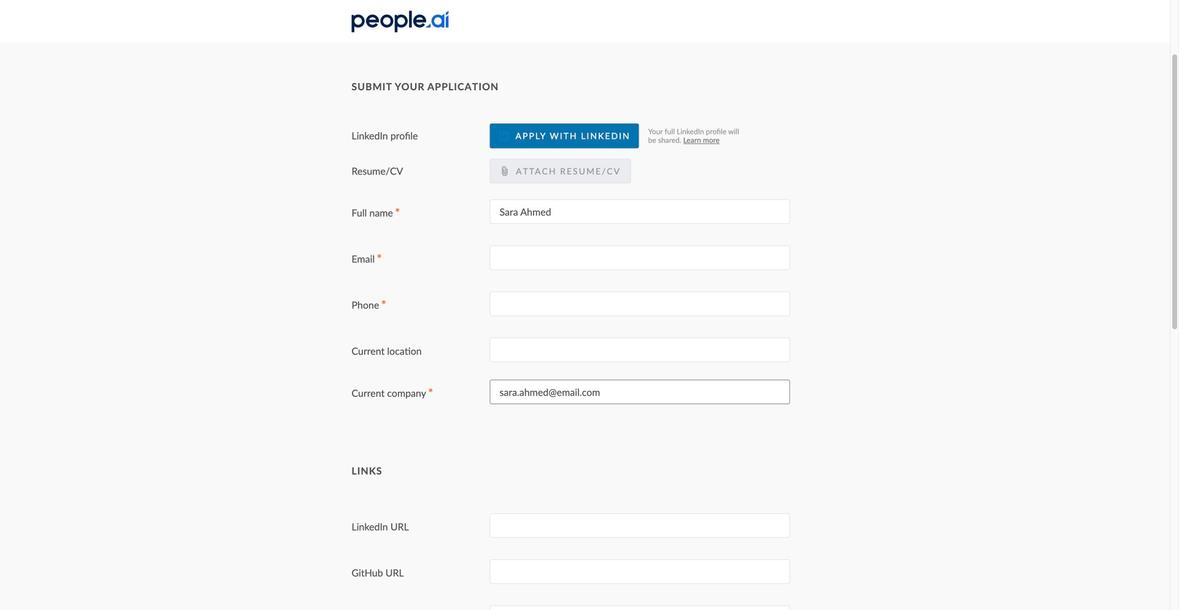 Task type: locate. For each thing, give the bounding box(es) containing it.
paperclip image
[[500, 166, 510, 176]]

None text field
[[490, 200, 791, 224], [490, 292, 791, 316], [490, 338, 791, 362], [490, 559, 791, 584], [490, 606, 791, 610], [490, 200, 791, 224], [490, 292, 791, 316], [490, 338, 791, 362], [490, 559, 791, 584], [490, 606, 791, 610]]

None email field
[[490, 246, 791, 270]]

None text field
[[490, 380, 791, 404], [490, 513, 791, 538], [490, 380, 791, 404], [490, 513, 791, 538]]



Task type: vqa. For each thing, say whether or not it's contained in the screenshot.
Hypebeast logo
no



Task type: describe. For each thing, give the bounding box(es) containing it.
people.ai logo image
[[352, 11, 449, 32]]



